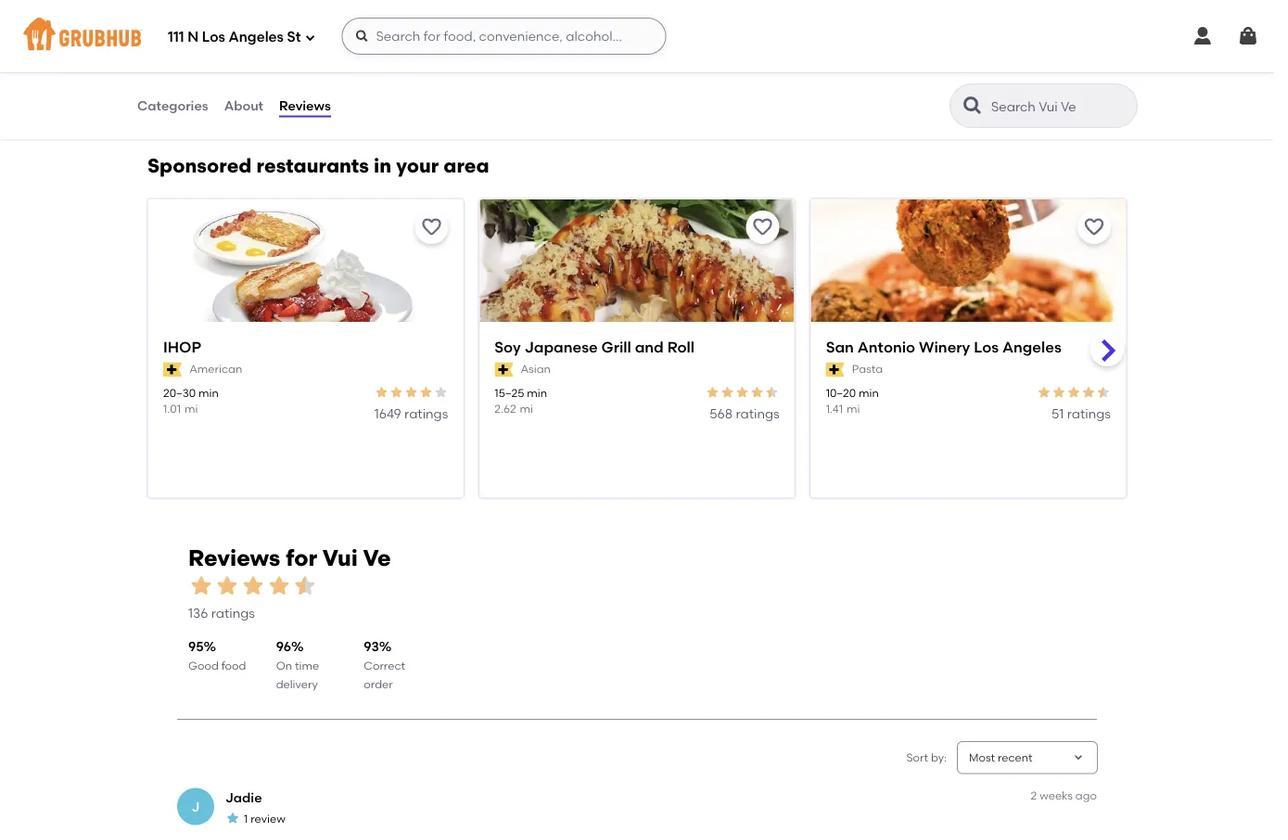 Task type: describe. For each thing, give the bounding box(es) containing it.
1
[[244, 812, 248, 826]]

n
[[188, 29, 199, 46]]

soy japanese grill and roll link
[[495, 337, 780, 358]]

soy japanese grill and roll
[[495, 338, 695, 356]]

ago
[[1076, 789, 1098, 803]]

Search Vui Ve search field
[[990, 97, 1132, 115]]

96 on time delivery
[[276, 638, 319, 691]]

mi for san antonio winery los angeles
[[847, 402, 861, 416]]

los inside main navigation navigation
[[202, 29, 225, 46]]

reviews button
[[278, 72, 332, 139]]

sort by:
[[907, 751, 947, 764]]

area
[[444, 154, 490, 178]]

136 ratings
[[188, 605, 255, 621]]

soy
[[495, 338, 521, 356]]

subscription pass image
[[826, 362, 845, 377]]

and
[[635, 338, 664, 356]]

japanese
[[525, 338, 598, 356]]

Search for food, convenience, alcohol... search field
[[342, 18, 667, 55]]

sort
[[907, 751, 929, 764]]

most
[[970, 751, 996, 764]]

asian
[[521, 362, 551, 376]]

on
[[276, 659, 292, 672]]

min for soy japanese grill and roll
[[527, 386, 547, 399]]

about button
[[223, 72, 265, 139]]

93 correct order
[[364, 638, 406, 691]]

good
[[188, 659, 219, 672]]

american
[[189, 362, 242, 376]]

food
[[221, 659, 246, 672]]

mi for ihop
[[185, 402, 198, 416]]

order
[[364, 678, 393, 691]]

min for ihop
[[199, 386, 219, 399]]

subscription pass image for soy japanese grill and roll
[[495, 362, 514, 377]]

about
[[224, 98, 264, 114]]

reviews for reviews
[[279, 98, 331, 114]]

san antonio winery los angeles
[[826, 338, 1062, 356]]

51
[[1052, 406, 1065, 422]]

save this restaurant image for san antonio winery los angeles
[[1084, 216, 1106, 239]]

95 good food
[[188, 638, 246, 672]]

most recent
[[970, 751, 1033, 764]]

93
[[364, 638, 379, 654]]

vui
[[323, 544, 358, 571]]

Sort by: field
[[970, 750, 1033, 766]]

2 svg image from the left
[[1238, 25, 1260, 47]]

save this restaurant image
[[752, 216, 774, 239]]

2
[[1031, 789, 1038, 803]]

save this restaurant button for soy
[[747, 211, 780, 244]]

95
[[188, 638, 204, 654]]

weeks
[[1040, 789, 1074, 803]]

j
[[192, 799, 200, 815]]

20–30
[[163, 386, 196, 399]]

your
[[396, 154, 439, 178]]

1 vertical spatial angeles
[[1003, 338, 1062, 356]]

568 ratings
[[710, 406, 780, 422]]

san antonio winery los angeles link
[[826, 337, 1112, 358]]

15–25
[[495, 386, 525, 399]]

recent
[[998, 751, 1033, 764]]



Task type: vqa. For each thing, say whether or not it's contained in the screenshot.
the On
yes



Task type: locate. For each thing, give the bounding box(es) containing it.
1 horizontal spatial min
[[527, 386, 547, 399]]

0 horizontal spatial save this restaurant button
[[415, 211, 448, 244]]

1.41
[[826, 402, 843, 416]]

min down american in the left top of the page
[[199, 386, 219, 399]]

restaurants
[[257, 154, 369, 178]]

mi right 2.62
[[520, 402, 534, 416]]

0 horizontal spatial subscription pass image
[[163, 362, 182, 377]]

1 horizontal spatial subscription pass image
[[495, 362, 514, 377]]

3 mi from the left
[[847, 402, 861, 416]]

1 horizontal spatial svg image
[[1238, 25, 1260, 47]]

ratings right 51
[[1068, 406, 1112, 422]]

los right winery
[[974, 338, 999, 356]]

save this restaurant button for san
[[1078, 211, 1112, 244]]

min inside 10–20 min 1.41 mi
[[859, 386, 879, 399]]

0 vertical spatial reviews
[[279, 98, 331, 114]]

grill
[[602, 338, 632, 356]]

jadie
[[225, 790, 262, 805]]

3 save this restaurant button from the left
[[1078, 211, 1112, 244]]

0 vertical spatial angeles
[[229, 29, 284, 46]]

mi right 1.41
[[847, 402, 861, 416]]

san
[[826, 338, 854, 356]]

search icon image
[[962, 95, 984, 117]]

mi for soy japanese grill and roll
[[520, 402, 534, 416]]

sponsored restaurants in your area
[[148, 154, 490, 178]]

1 save this restaurant button from the left
[[415, 211, 448, 244]]

min down pasta
[[859, 386, 879, 399]]

1649
[[375, 406, 402, 422]]

in
[[374, 154, 392, 178]]

ratings right the 568
[[736, 406, 780, 422]]

0 horizontal spatial min
[[199, 386, 219, 399]]

save this restaurant image for ihop
[[421, 216, 443, 239]]

1 horizontal spatial svg image
[[355, 29, 370, 44]]

save this restaurant button
[[415, 211, 448, 244], [747, 211, 780, 244], [1078, 211, 1112, 244]]

ihop link
[[163, 337, 448, 358]]

reviews up the 136 ratings
[[188, 544, 280, 571]]

0 horizontal spatial mi
[[185, 402, 198, 416]]

0 vertical spatial los
[[202, 29, 225, 46]]

angeles inside main navigation navigation
[[229, 29, 284, 46]]

1 svg image from the left
[[1192, 25, 1215, 47]]

2.62
[[495, 402, 516, 416]]

antonio
[[858, 338, 916, 356]]

save this restaurant image
[[421, 216, 443, 239], [1084, 216, 1106, 239]]

111 n los angeles st
[[168, 29, 301, 46]]

136
[[188, 605, 208, 621]]

star icon image
[[374, 385, 389, 400], [389, 385, 404, 400], [404, 385, 419, 400], [419, 385, 434, 400], [434, 385, 448, 400], [706, 385, 721, 400], [721, 385, 735, 400], [735, 385, 750, 400], [750, 385, 765, 400], [765, 385, 780, 400], [765, 385, 780, 400], [1037, 385, 1052, 400], [1052, 385, 1067, 400], [1067, 385, 1082, 400], [1082, 385, 1097, 400], [1097, 385, 1112, 400], [1097, 385, 1112, 400], [188, 573, 214, 599], [214, 573, 240, 599], [240, 573, 266, 599], [266, 573, 292, 599], [292, 573, 318, 599], [292, 573, 318, 599], [225, 811, 240, 826]]

time
[[295, 659, 319, 672]]

min
[[199, 386, 219, 399], [527, 386, 547, 399], [859, 386, 879, 399]]

1 vertical spatial reviews
[[188, 544, 280, 571]]

review
[[251, 812, 286, 826]]

reviews for reviews for vui ve
[[188, 544, 280, 571]]

2 save this restaurant image from the left
[[1084, 216, 1106, 239]]

categories button
[[136, 72, 209, 139]]

15–25 min 2.62 mi
[[495, 386, 547, 416]]

by:
[[932, 751, 947, 764]]

96
[[276, 638, 291, 654]]

sponsored
[[148, 154, 252, 178]]

categories
[[137, 98, 208, 114]]

10–20 min 1.41 mi
[[826, 386, 879, 416]]

mi
[[185, 402, 198, 416], [520, 402, 534, 416], [847, 402, 861, 416]]

1 mi from the left
[[185, 402, 198, 416]]

los right n
[[202, 29, 225, 46]]

2 subscription pass image from the left
[[495, 362, 514, 377]]

1 min from the left
[[199, 386, 219, 399]]

0 horizontal spatial angeles
[[229, 29, 284, 46]]

111
[[168, 29, 184, 46]]

delivery
[[276, 678, 318, 691]]

reviews inside button
[[279, 98, 331, 114]]

min inside 20–30 min 1.01 mi
[[199, 386, 219, 399]]

san antonio winery los angeles logo image
[[812, 200, 1126, 355]]

subscription pass image down soy
[[495, 362, 514, 377]]

ratings right 1649 on the left
[[405, 406, 448, 422]]

reviews for vui ve
[[188, 544, 391, 571]]

51 ratings
[[1052, 406, 1112, 422]]

2 horizontal spatial mi
[[847, 402, 861, 416]]

1 vertical spatial los
[[974, 338, 999, 356]]

0 horizontal spatial save this restaurant image
[[421, 216, 443, 239]]

roll
[[668, 338, 695, 356]]

subscription pass image
[[163, 362, 182, 377], [495, 362, 514, 377]]

angeles left st
[[229, 29, 284, 46]]

mi inside 20–30 min 1.01 mi
[[185, 402, 198, 416]]

2 mi from the left
[[520, 402, 534, 416]]

ratings for ihop
[[405, 406, 448, 422]]

subscription pass image up the "20–30"
[[163, 362, 182, 377]]

2 save this restaurant button from the left
[[747, 211, 780, 244]]

ihop logo image
[[148, 200, 463, 355]]

angeles
[[229, 29, 284, 46], [1003, 338, 1062, 356]]

mi inside 10–20 min 1.41 mi
[[847, 402, 861, 416]]

1 horizontal spatial save this restaurant button
[[747, 211, 780, 244]]

1 horizontal spatial los
[[974, 338, 999, 356]]

1 subscription pass image from the left
[[163, 362, 182, 377]]

2 horizontal spatial min
[[859, 386, 879, 399]]

10–20
[[826, 386, 857, 399]]

1 save this restaurant image from the left
[[421, 216, 443, 239]]

ratings right 136
[[211, 605, 255, 621]]

main navigation navigation
[[0, 0, 1275, 72]]

ratings for san antonio winery los angeles
[[1068, 406, 1112, 422]]

568
[[710, 406, 733, 422]]

ratings for soy japanese grill and roll
[[736, 406, 780, 422]]

1 horizontal spatial mi
[[520, 402, 534, 416]]

ratings
[[405, 406, 448, 422], [736, 406, 780, 422], [1068, 406, 1112, 422], [211, 605, 255, 621]]

pasta
[[853, 362, 883, 376]]

svg image
[[1192, 25, 1215, 47], [1238, 25, 1260, 47]]

0 horizontal spatial svg image
[[305, 32, 316, 43]]

1 horizontal spatial angeles
[[1003, 338, 1062, 356]]

mi right 1.01
[[185, 402, 198, 416]]

mi inside 15–25 min 2.62 mi
[[520, 402, 534, 416]]

min down asian
[[527, 386, 547, 399]]

reviews
[[279, 98, 331, 114], [188, 544, 280, 571]]

2 horizontal spatial save this restaurant button
[[1078, 211, 1112, 244]]

1.01
[[163, 402, 181, 416]]

1 review
[[244, 812, 286, 826]]

caret down icon image
[[1072, 751, 1087, 765]]

0 horizontal spatial svg image
[[1192, 25, 1215, 47]]

min inside 15–25 min 2.62 mi
[[527, 386, 547, 399]]

st
[[287, 29, 301, 46]]

2 weeks ago
[[1031, 789, 1098, 803]]

20–30 min 1.01 mi
[[163, 386, 219, 416]]

1 horizontal spatial save this restaurant image
[[1084, 216, 1106, 239]]

1649 ratings
[[375, 406, 448, 422]]

0 horizontal spatial los
[[202, 29, 225, 46]]

subscription pass image for ihop
[[163, 362, 182, 377]]

reviews up restaurants at left
[[279, 98, 331, 114]]

correct
[[364, 659, 406, 672]]

los
[[202, 29, 225, 46], [974, 338, 999, 356]]

angeles up 51
[[1003, 338, 1062, 356]]

svg image
[[355, 29, 370, 44], [305, 32, 316, 43]]

ihop
[[163, 338, 201, 356]]

2 min from the left
[[527, 386, 547, 399]]

ve
[[363, 544, 391, 571]]

for
[[286, 544, 317, 571]]

3 min from the left
[[859, 386, 879, 399]]

winery
[[920, 338, 971, 356]]

soy japanese grill and roll logo image
[[480, 200, 795, 355]]

min for san antonio winery los angeles
[[859, 386, 879, 399]]



